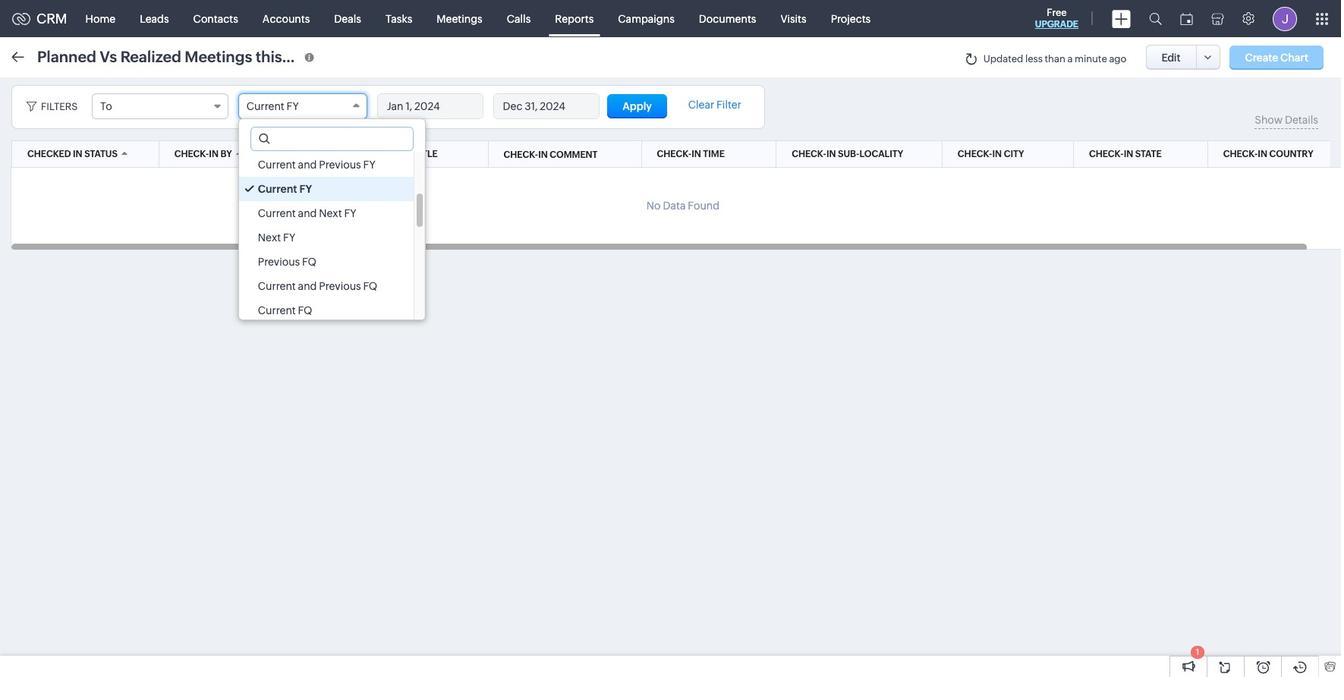 Task type: vqa. For each thing, say whether or not it's contained in the screenshot.
bottommost NEXT
yes



Task type: describe. For each thing, give the bounding box(es) containing it.
in for comment
[[538, 149, 548, 160]]

in for status
[[73, 149, 82, 159]]

data
[[663, 200, 686, 212]]

calls
[[507, 13, 531, 25]]

0 horizontal spatial next
[[258, 232, 281, 244]]

previous for current and previous fy
[[319, 159, 361, 171]]

current fy inside "option"
[[258, 183, 312, 195]]

current fy inside field
[[247, 100, 299, 112]]

a
[[1068, 53, 1073, 65]]

check-in comment
[[504, 149, 598, 160]]

check- for check-in by
[[174, 149, 209, 159]]

in for state
[[1124, 149, 1134, 159]]

clear
[[688, 99, 715, 111]]

edit
[[1162, 51, 1181, 63]]

deals link
[[322, 0, 373, 37]]

fq for previous fq
[[302, 256, 316, 268]]

in for city
[[993, 149, 1002, 159]]

deals
[[334, 13, 361, 25]]

1 horizontal spatial meetings
[[437, 13, 483, 25]]

MMM D, YYYY text field
[[378, 94, 483, 118]]

and for current and previous fy
[[298, 159, 317, 171]]

check-in sub-locality
[[792, 149, 904, 159]]

current and previous fy
[[258, 159, 376, 171]]

fy inside field
[[287, 100, 299, 112]]

planned
[[37, 47, 96, 65]]

check-in country
[[1224, 149, 1314, 159]]

minute
[[1075, 53, 1108, 65]]

list box containing current and previous fy
[[239, 153, 425, 323]]

check- for check-in comment
[[504, 149, 538, 160]]

home
[[85, 13, 116, 25]]

check- for check-in state
[[1089, 149, 1124, 159]]

and for current and previous fq
[[298, 280, 317, 292]]

fy up the current fy "option"
[[363, 159, 376, 171]]

city
[[1004, 149, 1024, 159]]

1 vertical spatial previous
[[258, 256, 300, 268]]

chart
[[1281, 51, 1309, 63]]

crm link
[[12, 11, 67, 27]]

check-in city
[[958, 149, 1024, 159]]

contacts
[[193, 13, 238, 25]]

current inside field
[[247, 100, 285, 112]]

home link
[[73, 0, 128, 37]]

reports link
[[543, 0, 606, 37]]

country
[[1270, 149, 1314, 159]]

MMM D, YYYY text field
[[494, 94, 599, 118]]

filters
[[41, 101, 78, 112]]

fy up the next fy option
[[344, 207, 357, 219]]

current for current fq option
[[258, 304, 296, 317]]

check-in time
[[657, 149, 725, 159]]

visits link
[[769, 0, 819, 37]]

vs
[[100, 47, 117, 65]]

leads
[[140, 13, 169, 25]]

accounts link
[[250, 0, 322, 37]]

this
[[256, 47, 282, 65]]

check-in state
[[1089, 149, 1162, 159]]

create chart button
[[1230, 45, 1324, 69]]

check- for check-in sub-locality
[[792, 149, 827, 159]]

meetings link
[[425, 0, 495, 37]]

contacts link
[[181, 0, 250, 37]]

host
[[300, 149, 325, 159]]

check-in by
[[174, 149, 232, 159]]

realized
[[120, 47, 181, 65]]

found
[[688, 200, 720, 212]]

visits
[[781, 13, 807, 25]]

edit button
[[1146, 45, 1197, 70]]

apply
[[623, 100, 652, 112]]

upgrade
[[1035, 19, 1079, 30]]

current and previous fy option
[[239, 153, 414, 177]]



Task type: locate. For each thing, give the bounding box(es) containing it.
previous up the current fy "option"
[[319, 159, 361, 171]]

apply button
[[608, 94, 667, 118]]

2 check- from the left
[[657, 149, 692, 159]]

fy up current and next fy
[[300, 183, 312, 195]]

in for time
[[692, 149, 701, 159]]

next down the current fy "option"
[[319, 207, 342, 219]]

next
[[319, 207, 342, 219], [258, 232, 281, 244]]

less
[[1026, 53, 1043, 65]]

current and previous fq
[[258, 280, 377, 292]]

time
[[703, 149, 725, 159]]

current down current and previous fq
[[258, 304, 296, 317]]

fy
[[287, 100, 299, 112], [363, 159, 376, 171], [300, 183, 312, 195], [344, 207, 357, 219], [283, 232, 295, 244]]

calls link
[[495, 0, 543, 37]]

7 in from the left
[[1258, 149, 1268, 159]]

check- left 'city'
[[958, 149, 993, 159]]

1 horizontal spatial next
[[319, 207, 342, 219]]

comment
[[550, 149, 598, 160]]

2 in from the left
[[209, 149, 219, 159]]

in for by
[[209, 149, 219, 159]]

3 and from the top
[[298, 280, 317, 292]]

2 and from the top
[[298, 207, 317, 219]]

current up the next fy
[[258, 207, 296, 219]]

in left country
[[1258, 149, 1268, 159]]

in left 'city'
[[993, 149, 1002, 159]]

in left by at the top left of page
[[209, 149, 219, 159]]

documents link
[[687, 0, 769, 37]]

check- left comment
[[504, 149, 538, 160]]

fq up current and previous fq
[[302, 256, 316, 268]]

0 vertical spatial current fy
[[247, 100, 299, 112]]

5 check- from the left
[[1089, 149, 1124, 159]]

no
[[647, 200, 661, 212]]

fy up previous fq
[[283, 232, 295, 244]]

0 vertical spatial and
[[298, 159, 317, 171]]

tasks link
[[373, 0, 425, 37]]

0 vertical spatial previous
[[319, 159, 361, 171]]

crm
[[36, 11, 67, 27]]

1 vertical spatial fq
[[363, 280, 377, 292]]

0 vertical spatial meetings
[[437, 13, 483, 25]]

and up current fq option
[[298, 280, 317, 292]]

current fy option
[[239, 177, 414, 201]]

fq for current fq
[[298, 304, 312, 317]]

and up the next fy option
[[298, 207, 317, 219]]

Current FY field
[[238, 93, 367, 119]]

1 vertical spatial next
[[258, 232, 281, 244]]

logo image
[[12, 13, 30, 25]]

3 in from the left
[[692, 149, 701, 159]]

in for country
[[1258, 149, 1268, 159]]

updated
[[984, 53, 1024, 65]]

fq inside current fq option
[[298, 304, 312, 317]]

current fy up current and next fy
[[258, 183, 312, 195]]

current for current and previous fq option
[[258, 280, 296, 292]]

1 vertical spatial and
[[298, 207, 317, 219]]

leads link
[[128, 0, 181, 37]]

meetings
[[437, 13, 483, 25], [185, 47, 252, 65]]

next fy
[[258, 232, 295, 244]]

1 check- from the left
[[174, 149, 209, 159]]

current left host
[[258, 159, 296, 171]]

check- for check-in country
[[1224, 149, 1258, 159]]

and up the current fy "option"
[[298, 159, 317, 171]]

check- for check-in time
[[657, 149, 692, 159]]

2 vertical spatial fq
[[298, 304, 312, 317]]

fq down current and previous fq
[[298, 304, 312, 317]]

next fy option
[[239, 225, 414, 250]]

by
[[221, 149, 232, 159]]

previous for current and previous fq
[[319, 280, 361, 292]]

projects
[[831, 13, 871, 25]]

list box
[[239, 153, 425, 323]]

check- for check-in city
[[958, 149, 993, 159]]

current and next fy option
[[239, 201, 414, 225]]

meetings left calls link
[[437, 13, 483, 25]]

and for current and next fy
[[298, 207, 317, 219]]

3 check- from the left
[[792, 149, 827, 159]]

current down this
[[247, 100, 285, 112]]

previous fq option
[[239, 250, 414, 274]]

free
[[1047, 7, 1067, 18]]

checked
[[27, 149, 71, 159]]

current for current and next fy option in the left of the page
[[258, 207, 296, 219]]

campaigns
[[618, 13, 675, 25]]

fq inside current and previous fq option
[[363, 280, 377, 292]]

sub-
[[838, 149, 860, 159]]

in left time
[[692, 149, 701, 159]]

ago
[[1110, 53, 1127, 65]]

current fy down this
[[247, 100, 299, 112]]

previous down the next fy
[[258, 256, 300, 268]]

in left comment
[[538, 149, 548, 160]]

clear filter
[[688, 99, 742, 111]]

1 vertical spatial meetings
[[185, 47, 252, 65]]

2 vertical spatial previous
[[319, 280, 361, 292]]

check- left country
[[1224, 149, 1258, 159]]

current up current fq
[[258, 280, 296, 292]]

documents
[[699, 13, 757, 25]]

current fy
[[247, 100, 299, 112], [258, 183, 312, 195]]

updated less than a minute ago
[[984, 53, 1127, 65]]

free upgrade
[[1035, 7, 1079, 30]]

check-
[[174, 149, 209, 159], [657, 149, 692, 159], [792, 149, 827, 159], [958, 149, 993, 159], [1089, 149, 1124, 159], [1224, 149, 1258, 159], [504, 149, 538, 160]]

0 vertical spatial fq
[[302, 256, 316, 268]]

current inside "option"
[[258, 183, 297, 195]]

title
[[414, 149, 438, 159]]

accounts
[[263, 13, 310, 25]]

current for current and previous fy option
[[258, 159, 296, 171]]

6 in from the left
[[1124, 149, 1134, 159]]

locality
[[860, 149, 904, 159]]

current fq option
[[239, 298, 414, 323]]

filter
[[717, 99, 742, 111]]

in left status
[[73, 149, 82, 159]]

next up previous fq
[[258, 232, 281, 244]]

projects link
[[819, 0, 883, 37]]

planned vs realized meetings this month
[[37, 47, 333, 65]]

previous up current fq option
[[319, 280, 361, 292]]

check- left time
[[657, 149, 692, 159]]

no data found
[[647, 200, 720, 212]]

1 and from the top
[[298, 159, 317, 171]]

in
[[73, 149, 82, 159], [209, 149, 219, 159], [692, 149, 701, 159], [827, 149, 836, 159], [993, 149, 1002, 159], [1124, 149, 1134, 159], [1258, 149, 1268, 159], [538, 149, 548, 160]]

check- left by at the top left of page
[[174, 149, 209, 159]]

6 check- from the left
[[1224, 149, 1258, 159]]

2 vertical spatial and
[[298, 280, 317, 292]]

fq inside previous fq option
[[302, 256, 316, 268]]

in left sub-
[[827, 149, 836, 159]]

check- left state
[[1089, 149, 1124, 159]]

create chart
[[1245, 51, 1309, 63]]

1 vertical spatial current fy
[[258, 183, 312, 195]]

state
[[1136, 149, 1162, 159]]

8 in from the left
[[538, 149, 548, 160]]

current for the current fy "option"
[[258, 183, 297, 195]]

check- left sub-
[[792, 149, 827, 159]]

current up current and next fy
[[258, 183, 297, 195]]

checked in status
[[27, 149, 118, 159]]

previous
[[319, 159, 361, 171], [258, 256, 300, 268], [319, 280, 361, 292]]

None text field
[[251, 128, 413, 150]]

status
[[84, 149, 118, 159]]

month
[[286, 47, 333, 65]]

create
[[1245, 51, 1279, 63]]

0 horizontal spatial meetings
[[185, 47, 252, 65]]

meetings down contacts link on the left of the page
[[185, 47, 252, 65]]

7 check- from the left
[[504, 149, 538, 160]]

fq up current fq option
[[363, 280, 377, 292]]

than
[[1045, 53, 1066, 65]]

4 check- from the left
[[958, 149, 993, 159]]

campaigns link
[[606, 0, 687, 37]]

0 vertical spatial next
[[319, 207, 342, 219]]

fq
[[302, 256, 316, 268], [363, 280, 377, 292], [298, 304, 312, 317]]

in left state
[[1124, 149, 1134, 159]]

4 in from the left
[[827, 149, 836, 159]]

in for sub-
[[827, 149, 836, 159]]

current fq
[[258, 304, 312, 317]]

5 in from the left
[[993, 149, 1002, 159]]

fy inside "option"
[[300, 183, 312, 195]]

current and previous fq option
[[239, 274, 414, 298]]

and
[[298, 159, 317, 171], [298, 207, 317, 219], [298, 280, 317, 292]]

current and next fy
[[258, 207, 357, 219]]

previous fq
[[258, 256, 316, 268]]

tasks
[[386, 13, 413, 25]]

fy down month
[[287, 100, 299, 112]]

1 in from the left
[[73, 149, 82, 159]]

current
[[247, 100, 285, 112], [258, 159, 296, 171], [258, 183, 297, 195], [258, 207, 296, 219], [258, 280, 296, 292], [258, 304, 296, 317]]

reports
[[555, 13, 594, 25]]



